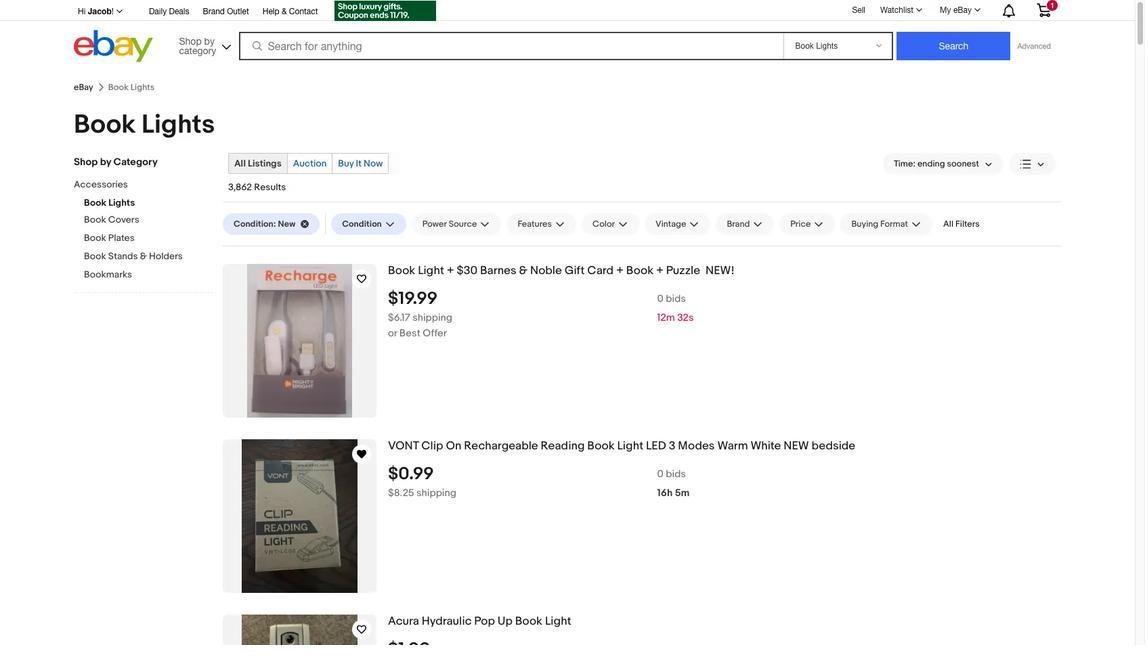 Task type: vqa. For each thing, say whether or not it's contained in the screenshot.
x within the original drawing 30 x 40 cm 78ZvK Artwork Pastel Modern Female portrait Signed
no



Task type: describe. For each thing, give the bounding box(es) containing it.
shipping for $6.17
[[413, 312, 453, 324]]

account navigation
[[70, 0, 1062, 23]]

$19.99
[[388, 289, 438, 310]]

holders
[[149, 251, 183, 262]]

all for all filters
[[944, 219, 954, 230]]

all filters button
[[938, 213, 986, 235]]

none submit inside "shop by category" 'banner'
[[897, 32, 1011, 60]]

on
[[446, 440, 462, 453]]

get the coupon image
[[334, 1, 436, 21]]

rechargeable
[[464, 440, 538, 453]]

book right the card
[[627, 264, 654, 278]]

warm
[[718, 440, 748, 453]]

watchlist
[[881, 5, 914, 15]]

& inside accessories book lights book covers book plates book stands & holders bookmarks
[[140, 251, 147, 262]]

0 horizontal spatial light
[[418, 264, 444, 278]]

12m
[[658, 312, 675, 324]]

2 vertical spatial &
[[519, 264, 528, 278]]

help & contact
[[263, 7, 318, 16]]

3 + from the left
[[657, 264, 664, 278]]

condition: new
[[234, 219, 296, 230]]

power
[[423, 219, 447, 230]]

accessories link
[[74, 179, 203, 192]]

ebay link
[[74, 82, 93, 93]]

vintage
[[656, 219, 687, 230]]

help
[[263, 7, 280, 16]]

buying format
[[852, 219, 909, 230]]

shop for shop by category
[[74, 156, 98, 169]]

soonest
[[948, 159, 980, 169]]

acura hydraulic pop up book light
[[388, 615, 572, 629]]

condition: new link
[[223, 213, 320, 235]]

power source button
[[412, 213, 502, 235]]

power source
[[423, 219, 477, 230]]

by for category
[[204, 36, 215, 46]]

contact
[[289, 7, 318, 16]]

filters
[[956, 219, 980, 230]]

by for category
[[100, 156, 111, 169]]

acura hydraulic pop up book light link
[[388, 615, 1062, 629]]

ebay inside account navigation
[[954, 5, 972, 15]]

results
[[254, 182, 286, 193]]

shop by category button
[[173, 30, 234, 59]]

brand button
[[716, 213, 775, 235]]

shop by category
[[74, 156, 158, 169]]

or
[[388, 327, 397, 340]]

0 vertical spatial lights
[[142, 109, 215, 141]]

features button
[[507, 213, 577, 235]]

!
[[112, 7, 114, 16]]

3
[[669, 440, 676, 453]]

32s
[[678, 312, 694, 324]]

book lights
[[74, 109, 215, 141]]

lights inside accessories book lights book covers book plates book stands & holders bookmarks
[[108, 197, 135, 209]]

bedside
[[812, 440, 856, 453]]

1 + from the left
[[447, 264, 454, 278]]

my ebay
[[941, 5, 972, 15]]

my
[[941, 5, 952, 15]]

acura
[[388, 615, 419, 629]]

vont clip on rechargeable reading book light led 3 modes warm white new bedside image
[[242, 440, 358, 594]]

help & contact link
[[263, 5, 318, 20]]

deals
[[169, 7, 189, 16]]

vont
[[388, 440, 419, 453]]

accessories
[[74, 179, 128, 190]]

time: ending soonest
[[894, 159, 980, 169]]

outlet
[[227, 7, 249, 16]]

2 + from the left
[[617, 264, 624, 278]]

brand for brand
[[727, 219, 750, 230]]

noble
[[530, 264, 562, 278]]

book left plates
[[84, 232, 106, 244]]

book light + $30 barnes & noble gift card + book + puzzle  new! link
[[388, 264, 1062, 278]]

$0.99
[[388, 464, 434, 485]]

1 vertical spatial light
[[618, 440, 644, 453]]

shipping for $8.25
[[417, 487, 457, 500]]

time: ending soonest button
[[883, 153, 1004, 175]]

0 bids $8.25 shipping
[[388, 468, 686, 500]]

book right reading
[[588, 440, 615, 453]]

condition:
[[234, 219, 276, 230]]

plates
[[108, 232, 135, 244]]

format
[[881, 219, 909, 230]]

color button
[[582, 213, 640, 235]]

best
[[400, 327, 421, 340]]

new
[[784, 440, 809, 453]]

category
[[179, 45, 216, 56]]

my ebay link
[[933, 2, 987, 18]]

brand outlet link
[[203, 5, 249, 20]]

watchlist link
[[873, 2, 929, 18]]

buying format button
[[841, 213, 933, 235]]

hydraulic
[[422, 615, 472, 629]]

daily deals link
[[149, 5, 189, 20]]

price
[[791, 219, 811, 230]]

book up $19.99
[[388, 264, 416, 278]]

book down 'accessories'
[[84, 197, 106, 209]]



Task type: locate. For each thing, give the bounding box(es) containing it.
3,862
[[228, 182, 252, 193]]

shop for shop by category
[[179, 36, 202, 46]]

vintage button
[[645, 213, 711, 235]]

card
[[588, 264, 614, 278]]

book up shop by category
[[74, 109, 136, 141]]

now
[[364, 158, 383, 169]]

0 vertical spatial shipping
[[413, 312, 453, 324]]

buy it now
[[338, 158, 383, 169]]

0 vertical spatial brand
[[203, 7, 225, 16]]

gift
[[565, 264, 585, 278]]

shipping inside 0 bids $6.17 shipping
[[413, 312, 453, 324]]

all
[[234, 158, 246, 169], [944, 219, 954, 230]]

0 up 12m
[[658, 293, 664, 305]]

3,862 results
[[228, 182, 286, 193]]

2 0 from the top
[[658, 468, 664, 481]]

brand left the outlet
[[203, 7, 225, 16]]

+
[[447, 264, 454, 278], [617, 264, 624, 278], [657, 264, 664, 278]]

condition
[[342, 219, 382, 230]]

bids
[[666, 293, 686, 305], [666, 468, 686, 481]]

bids for 0 bids $8.25 shipping
[[666, 468, 686, 481]]

+ up 12m
[[657, 264, 664, 278]]

clip
[[422, 440, 444, 453]]

1 vertical spatial shipping
[[417, 487, 457, 500]]

0 vertical spatial bids
[[666, 293, 686, 305]]

$6.17
[[388, 312, 410, 324]]

1 bids from the top
[[666, 293, 686, 305]]

bids for 0 bids $6.17 shipping
[[666, 293, 686, 305]]

condition button
[[331, 213, 406, 235]]

1 horizontal spatial light
[[545, 615, 572, 629]]

covers
[[108, 214, 139, 226]]

None submit
[[897, 32, 1011, 60]]

1 horizontal spatial all
[[944, 219, 954, 230]]

1 horizontal spatial +
[[617, 264, 624, 278]]

daily deals
[[149, 7, 189, 16]]

2 vertical spatial light
[[545, 615, 572, 629]]

by inside shop by category
[[204, 36, 215, 46]]

brand up 'book light + $30 barnes & noble gift card + book + puzzle  new!' link at the top
[[727, 219, 750, 230]]

0 vertical spatial light
[[418, 264, 444, 278]]

shipping down $0.99
[[417, 487, 457, 500]]

lights up covers
[[108, 197, 135, 209]]

shop up 'accessories'
[[74, 156, 98, 169]]

offer
[[423, 327, 447, 340]]

1 link
[[1029, 0, 1060, 20]]

book covers link
[[84, 214, 213, 227]]

all for all listings
[[234, 158, 246, 169]]

0 vertical spatial &
[[282, 7, 287, 16]]

bids up 16h 5m
[[666, 468, 686, 481]]

$30
[[457, 264, 478, 278]]

sell link
[[847, 5, 872, 15]]

1 horizontal spatial lights
[[142, 109, 215, 141]]

light left the led
[[618, 440, 644, 453]]

all listings
[[234, 158, 282, 169]]

1 horizontal spatial brand
[[727, 219, 750, 230]]

0 for 0 bids $8.25 shipping
[[658, 468, 664, 481]]

0 horizontal spatial ebay
[[74, 82, 93, 93]]

&
[[282, 7, 287, 16], [140, 251, 147, 262], [519, 264, 528, 278]]

hi jacob !
[[78, 6, 114, 16]]

1 horizontal spatial ebay
[[954, 5, 972, 15]]

book light + $30 barnes & noble gift card + book + puzzle  new! image
[[247, 264, 352, 418]]

1 vertical spatial all
[[944, 219, 954, 230]]

1 vertical spatial by
[[100, 156, 111, 169]]

buying
[[852, 219, 879, 230]]

book up the bookmarks
[[84, 251, 106, 262]]

0 horizontal spatial +
[[447, 264, 454, 278]]

0 inside 0 bids $6.17 shipping
[[658, 293, 664, 305]]

2 bids from the top
[[666, 468, 686, 481]]

bids inside 0 bids $8.25 shipping
[[666, 468, 686, 481]]

book plates link
[[84, 232, 213, 245]]

0 horizontal spatial all
[[234, 158, 246, 169]]

lights up category
[[142, 109, 215, 141]]

0 horizontal spatial by
[[100, 156, 111, 169]]

bids inside 0 bids $6.17 shipping
[[666, 293, 686, 305]]

listings
[[248, 158, 282, 169]]

by down the brand outlet link
[[204, 36, 215, 46]]

& left noble
[[519, 264, 528, 278]]

1 vertical spatial bids
[[666, 468, 686, 481]]

bids up 32s in the right of the page
[[666, 293, 686, 305]]

1 horizontal spatial &
[[282, 7, 287, 16]]

shop down deals
[[179, 36, 202, 46]]

new!
[[706, 264, 735, 278]]

book
[[74, 109, 136, 141], [84, 197, 106, 209], [84, 214, 106, 226], [84, 232, 106, 244], [84, 251, 106, 262], [388, 264, 416, 278], [627, 264, 654, 278], [588, 440, 615, 453], [515, 615, 543, 629]]

brand for brand outlet
[[203, 7, 225, 16]]

book right up
[[515, 615, 543, 629]]

1 vertical spatial shop
[[74, 156, 98, 169]]

1 0 from the top
[[658, 293, 664, 305]]

category
[[113, 156, 158, 169]]

all left filters
[[944, 219, 954, 230]]

all inside 'button'
[[944, 219, 954, 230]]

1 horizontal spatial by
[[204, 36, 215, 46]]

auction
[[293, 158, 327, 169]]

0 horizontal spatial &
[[140, 251, 147, 262]]

auction link
[[288, 154, 332, 173]]

0 bids $6.17 shipping
[[388, 293, 686, 324]]

view: list view image
[[1020, 157, 1045, 171]]

book stands & holders link
[[84, 251, 213, 264]]

+ right the card
[[617, 264, 624, 278]]

vont clip on rechargeable reading book light led 3 modes warm white new bedside
[[388, 440, 856, 453]]

stands
[[108, 251, 138, 262]]

$8.25
[[388, 487, 414, 500]]

new
[[278, 219, 296, 230]]

1 horizontal spatial shop
[[179, 36, 202, 46]]

source
[[449, 219, 477, 230]]

+ left $30
[[447, 264, 454, 278]]

Search for anything text field
[[241, 33, 782, 59]]

led
[[646, 440, 667, 453]]

up
[[498, 615, 513, 629]]

brand outlet
[[203, 7, 249, 16]]

by
[[204, 36, 215, 46], [100, 156, 111, 169]]

light right up
[[545, 615, 572, 629]]

0 vertical spatial all
[[234, 158, 246, 169]]

brand inside dropdown button
[[727, 219, 750, 230]]

sell
[[853, 5, 866, 15]]

shop by category banner
[[70, 0, 1062, 66]]

features
[[518, 219, 552, 230]]

0 horizontal spatial brand
[[203, 7, 225, 16]]

book light + $30 barnes & noble gift card + book + puzzle  new!
[[388, 264, 735, 278]]

ebay
[[954, 5, 972, 15], [74, 82, 93, 93]]

by up 'accessories'
[[100, 156, 111, 169]]

1 vertical spatial brand
[[727, 219, 750, 230]]

brand inside account navigation
[[203, 7, 225, 16]]

shop
[[179, 36, 202, 46], [74, 156, 98, 169]]

all up 3,862
[[234, 158, 246, 169]]

shop by category
[[179, 36, 216, 56]]

0 vertical spatial by
[[204, 36, 215, 46]]

shop inside shop by category
[[179, 36, 202, 46]]

16h 5m
[[658, 487, 690, 500]]

1 vertical spatial &
[[140, 251, 147, 262]]

1 vertical spatial lights
[[108, 197, 135, 209]]

bookmarks
[[84, 269, 132, 281]]

0 vertical spatial 0
[[658, 293, 664, 305]]

12m 32s or best offer
[[388, 312, 694, 340]]

0 inside 0 bids $8.25 shipping
[[658, 468, 664, 481]]

0 horizontal spatial shop
[[74, 156, 98, 169]]

price button
[[780, 213, 836, 235]]

1 vertical spatial 0
[[658, 468, 664, 481]]

advanced
[[1018, 42, 1052, 50]]

reading
[[541, 440, 585, 453]]

& down book plates link
[[140, 251, 147, 262]]

2 horizontal spatial &
[[519, 264, 528, 278]]

1
[[1051, 1, 1055, 9]]

color
[[593, 219, 615, 230]]

light up $19.99
[[418, 264, 444, 278]]

acura hydraulic pop up book light image
[[242, 615, 358, 646]]

jacob
[[88, 6, 112, 16]]

0 up 16h
[[658, 468, 664, 481]]

shipping inside 0 bids $8.25 shipping
[[417, 487, 457, 500]]

& right help
[[282, 7, 287, 16]]

hi
[[78, 7, 86, 16]]

0 horizontal spatial lights
[[108, 197, 135, 209]]

ending
[[918, 159, 946, 169]]

brand
[[203, 7, 225, 16], [727, 219, 750, 230]]

advanced link
[[1011, 33, 1058, 60]]

accessories book lights book covers book plates book stands & holders bookmarks
[[74, 179, 183, 281]]

shipping up offer
[[413, 312, 453, 324]]

0 vertical spatial ebay
[[954, 5, 972, 15]]

2 horizontal spatial +
[[657, 264, 664, 278]]

0 for 0 bids $6.17 shipping
[[658, 293, 664, 305]]

time:
[[894, 159, 916, 169]]

2 horizontal spatial light
[[618, 440, 644, 453]]

all filters
[[944, 219, 980, 230]]

0 vertical spatial shop
[[179, 36, 202, 46]]

modes
[[678, 440, 715, 453]]

1 vertical spatial ebay
[[74, 82, 93, 93]]

5m
[[675, 487, 690, 500]]

book left covers
[[84, 214, 106, 226]]

buy it now link
[[333, 154, 388, 173]]

& inside account navigation
[[282, 7, 287, 16]]

pop
[[475, 615, 495, 629]]

all listings link
[[229, 154, 287, 173]]



